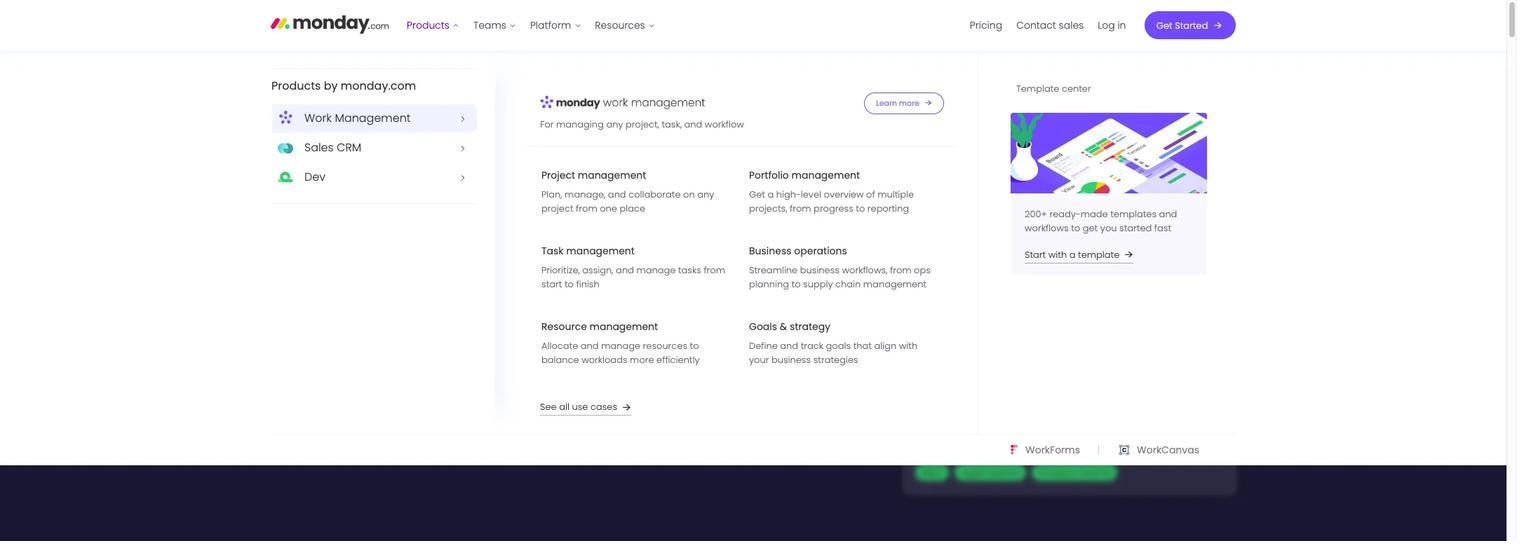 Task type: describe. For each thing, give the bounding box(es) containing it.
concept
[[972, 437, 1010, 450]]

dev for dev ship better products, from concept to launch.
[[972, 402, 996, 420]]

to inside portfolio management get a high-level overview of multiple projects, from progress to reporting
[[856, 202, 865, 215]]

marketing
[[1027, 246, 1075, 260]]

high-
[[777, 188, 801, 201]]

contact sales button
[[1010, 14, 1092, 37]]

team
[[1041, 145, 1071, 161]]

pricing link
[[964, 14, 1010, 37]]

agile
[[962, 466, 986, 480]]

products for products by monday.com
[[272, 78, 321, 94]]

workforms link
[[1010, 442, 1081, 459]]

to inside resource management allocate and manage resources to balance workloads more efficiently
[[690, 339, 699, 353]]

and inside the platform where all your processes, tools, and teams work together, powered by monday products.
[[613, 278, 643, 300]]

work management
[[305, 110, 411, 127]]

made
[[1081, 208, 1108, 221]]

time
[[440, 399, 460, 412]]

platform link
[[524, 14, 589, 37]]

cookies
[[57, 109, 91, 122]]

use inside see all use cases link
[[572, 400, 588, 414]]

powered
[[383, 306, 451, 328]]

to inside dev ship better products, from concept to launch.
[[1012, 437, 1021, 450]]

list containing products by monday.com
[[0, 0, 1507, 542]]

register
[[923, 59, 971, 75]]

prioritize,
[[542, 264, 580, 277]]

1
[[501, 59, 505, 75]]

strategies
[[814, 353, 859, 367]]

project
[[542, 202, 574, 215]]

r&d
[[923, 466, 942, 480]]

crm for sales crm streamline the sales cycle, from lead to close.
[[1009, 292, 1037, 309]]

one
[[600, 202, 617, 215]]

elevate
[[599, 59, 641, 75]]

that
[[854, 339, 872, 353]]

unlimited
[[395, 399, 438, 412]]

dec
[[857, 59, 879, 75]]

sales for sales ops
[[968, 356, 993, 370]]

goals
[[826, 339, 851, 353]]

a inside portfolio management get a high-level overview of multiple projects, from progress to reporting
[[768, 188, 774, 201]]

and inside task management prioritize, assign, and manage tasks from start to finish
[[616, 264, 634, 277]]

ship
[[972, 423, 991, 436]]

200+
[[1025, 208, 1048, 221]]

activities.
[[534, 109, 576, 122]]

on inside project management plan, manage, and collaborate on any project from one place
[[683, 188, 695, 201]]

template
[[1078, 249, 1120, 262]]

start
[[1025, 249, 1046, 262]]

workflows,
[[842, 264, 888, 277]]

month
[[508, 59, 546, 75]]

of inside portfolio management get a high-level overview of multiple projects, from progress to reporting
[[867, 188, 875, 201]]

analyze
[[337, 109, 372, 122]]

for for built
[[382, 207, 445, 269]]

&
[[780, 320, 787, 334]]

products by monday.com
[[272, 78, 416, 94]]

to inside task management prioritize, assign, and manage tasks from start to finish
[[565, 278, 574, 291]]

workflows
[[1025, 222, 1069, 235]]

from inside project management plan, manage, and collaborate on any project from one place
[[576, 202, 598, 215]]

your inside the platform where all your processes, tools, and teams work together, powered by monday products.
[[446, 278, 480, 300]]

learn more button
[[864, 93, 944, 114]]

200+ ready-made templates and workflows to get you started fast
[[1025, 208, 1178, 235]]

templates
[[1111, 208, 1157, 221]]

products link
[[400, 14, 467, 37]]

bigger desktop close monday wm logo1 image
[[540, 94, 706, 112]]

workloads
[[582, 353, 628, 367]]

to right site,
[[325, 109, 334, 122]]

contact
[[1017, 18, 1057, 32]]

ops inside business operations streamline business workflows, from ops planning to supply chain management
[[914, 264, 931, 277]]

management for project management
[[578, 168, 646, 182]]

monday
[[479, 306, 543, 328]]

sales ops
[[968, 356, 1014, 370]]

our
[[661, 59, 681, 75]]

wm white image
[[916, 185, 960, 229]]

all inside the main submenu element
[[559, 400, 570, 414]]

align
[[875, 339, 897, 353]]

for for designed
[[497, 156, 559, 219]]

1 vertical spatial ops
[[996, 356, 1014, 370]]

to inside sales crm streamline the sales cycle, from lead to close.
[[994, 327, 1003, 340]]

agile teams
[[962, 466, 1020, 480]]

start with a template link
[[1025, 247, 1137, 264]]

resource management allocate and manage resources to balance workloads more efficiently
[[542, 320, 700, 367]]

work for work management manage all aspects of work, from strategy to execution.
[[972, 182, 1003, 199]]

0 horizontal spatial learn more link
[[579, 109, 631, 123]]

operations
[[794, 244, 847, 258]]

learn inside button
[[876, 98, 897, 109]]

2 our from the left
[[468, 109, 483, 122]]

to inside business operations streamline business workflows, from ops planning to supply chain management
[[792, 278, 801, 291]]

teams for product teams
[[1080, 466, 1111, 480]]

main submenu element
[[0, 51, 1507, 466]]

designed for work.
[[271, 156, 692, 219]]

together,
[[311, 306, 379, 328]]

card
[[314, 399, 335, 412]]

0 horizontal spatial any
[[606, 118, 623, 131]]

1 our from the left
[[288, 109, 303, 122]]

teams inside the platform where all your processes, tools, and teams work together, powered by monday products.
[[647, 278, 697, 300]]

platform
[[531, 18, 572, 32]]

contact sales
[[1017, 18, 1085, 32]]

products to power every team
[[904, 145, 1071, 161]]

and right traffic,
[[405, 109, 423, 122]]

task,
[[662, 118, 682, 131]]

project
[[542, 168, 575, 182]]

2 vertical spatial on
[[463, 399, 474, 412]]

tools,
[[569, 278, 608, 300]]

by inside the main submenu element
[[324, 78, 338, 94]]

launch.
[[1024, 437, 1056, 450]]

aspects
[[1025, 203, 1061, 216]]

efficiently
[[657, 353, 700, 367]]

sales crm streamline the sales cycle, from lead to close.
[[972, 292, 1115, 340]]

products for products
[[407, 18, 450, 32]]

from inside portfolio management get a high-level overview of multiple projects, from progress to reporting
[[790, 202, 811, 215]]

0 horizontal spatial the
[[182, 109, 197, 122]]

work
[[271, 306, 306, 328]]

and inside 200+ ready-made templates and workflows to get you started fast
[[1160, 208, 1178, 221]]

ready-
[[1050, 208, 1081, 221]]

credit
[[285, 399, 312, 412]]

all for aspects
[[1012, 203, 1022, 216]]

product teams
[[1039, 466, 1111, 480]]

management for resource management
[[590, 320, 658, 334]]

see
[[540, 400, 557, 414]]

and inside project management plan, manage, and collaborate on any project from one place
[[608, 188, 626, 201]]

0 horizontal spatial learn
[[579, 109, 604, 122]]

your inside goals & strategy define and track goals that align with your business strategies
[[749, 353, 769, 367]]

now
[[973, 59, 998, 75]]

from inside task management prioritize, assign, and manage tasks from start to finish
[[704, 264, 725, 277]]

more inside button
[[899, 98, 920, 109]]

to left 'power'
[[956, 145, 967, 161]]

list inside the main element
[[964, 0, 1134, 51]]

plan
[[499, 399, 519, 412]]

business
[[749, 244, 792, 258]]

to left ensure
[[93, 109, 102, 122]]

sales inside the contact sales button
[[1060, 18, 1085, 32]]



Task type: vqa. For each thing, say whether or not it's contained in the screenshot.
no credit card needed ✦ start your free trial
no



Task type: locate. For each thing, give the bounding box(es) containing it.
of inside "work management manage all aspects of work, from strategy to execution."
[[1063, 203, 1072, 216]]

0 horizontal spatial get
[[749, 188, 765, 201]]

0 horizontal spatial all
[[424, 278, 442, 300]]

1 vertical spatial streamline
[[972, 313, 1020, 326]]

platform
[[302, 278, 369, 300]]

start with a template
[[1025, 249, 1120, 262]]

crm inside sales crm streamline the sales cycle, from lead to close.
[[1009, 292, 1037, 309]]

0 vertical spatial business
[[800, 264, 840, 277]]

teams for agile teams
[[988, 466, 1020, 480]]

0 vertical spatial with
[[1049, 249, 1067, 262]]

from inside business operations streamline business workflows, from ops planning to supply chain management
[[890, 264, 912, 277]]

1 vertical spatial any
[[698, 188, 715, 201]]

center
[[1062, 82, 1091, 95]]

1 month left until elevate ✨ our online conference hits screens dec 14th
[[501, 59, 906, 75]]

on
[[274, 109, 286, 122], [683, 188, 695, 201], [463, 399, 474, 412]]

see all use cases
[[540, 400, 617, 414]]

streamline for business
[[749, 264, 798, 277]]

business operations streamline business workflows, from ops planning to supply chain management
[[749, 244, 931, 291]]

1 horizontal spatial for
[[497, 156, 559, 219]]

0 vertical spatial work
[[305, 110, 332, 127]]

streamline up lead
[[972, 313, 1020, 326]]

1 vertical spatial on
[[683, 188, 695, 201]]

and
[[405, 109, 423, 122], [684, 118, 703, 131], [608, 188, 626, 201], [1160, 208, 1178, 221], [616, 264, 634, 277], [613, 278, 643, 300], [581, 339, 599, 353], [780, 339, 799, 353]]

1 vertical spatial with
[[899, 339, 918, 353]]

0 horizontal spatial a
[[768, 188, 774, 201]]

from up the workforms
[[1068, 423, 1089, 436]]

management inside portfolio management get a high-level overview of multiple projects, from progress to reporting
[[792, 168, 860, 182]]

overview
[[824, 188, 864, 201]]

learn down 14th
[[876, 98, 897, 109]]

of
[[867, 188, 875, 201], [1063, 203, 1072, 216]]

a left template
[[1070, 249, 1076, 262]]

2 vertical spatial sales
[[968, 356, 993, 370]]

for left manage,
[[497, 156, 559, 219]]

ensure
[[105, 109, 136, 122]]

1 horizontal spatial crm
[[1009, 292, 1037, 309]]

0 vertical spatial crm
[[337, 140, 362, 156]]

0 vertical spatial manage
[[637, 264, 676, 277]]

to down aspects
[[1036, 217, 1045, 230]]

1 vertical spatial business
[[772, 353, 811, 367]]

to left get
[[1072, 222, 1081, 235]]

teams down 'tasks'
[[647, 278, 697, 300]]

we use cookies to ensure you have the best experience on our site, to analyze traffic, and enhance our marketing activities. learn more
[[21, 109, 631, 122]]

products up site,
[[272, 78, 321, 94]]

1 horizontal spatial strategy
[[996, 217, 1033, 230]]

work for work management
[[305, 110, 332, 127]]

sales
[[305, 140, 334, 156], [972, 292, 1005, 309], [968, 356, 993, 370]]

started
[[1176, 19, 1209, 32]]

from down manage,
[[576, 202, 598, 215]]

to down better
[[1012, 437, 1021, 450]]

use
[[38, 109, 54, 122], [572, 400, 588, 414]]

0 vertical spatial of
[[867, 188, 875, 201]]

track
[[801, 339, 824, 353]]

0 horizontal spatial with
[[899, 339, 918, 353]]

0 horizontal spatial on
[[274, 109, 286, 122]]

from inside sales crm streamline the sales cycle, from lead to close.
[[1094, 313, 1115, 326]]

use right we
[[38, 109, 54, 122]]

0 vertical spatial use
[[38, 109, 54, 122]]

from inside "work management manage all aspects of work, from strategy to execution."
[[972, 217, 993, 230]]

finish
[[576, 278, 600, 291]]

teams link
[[467, 14, 524, 37]]

crm up close.
[[1009, 292, 1037, 309]]

chain
[[836, 278, 861, 291]]

to down the overview
[[856, 202, 865, 215]]

ops down close.
[[996, 356, 1014, 370]]

get
[[1083, 222, 1098, 235]]

and up workloads
[[581, 339, 599, 353]]

sales down site,
[[305, 140, 334, 156]]

0 horizontal spatial crm
[[337, 140, 362, 156]]

by up 'we use cookies to ensure you have the best experience on our site, to analyze traffic, and enhance our marketing activities. learn more'
[[324, 78, 338, 94]]

products.
[[548, 306, 619, 328]]

2 vertical spatial all
[[559, 400, 570, 414]]

products inside the main submenu element
[[272, 78, 321, 94]]

1 vertical spatial the
[[1023, 313, 1037, 326]]

to inside 200+ ready-made templates and workflows to get you started fast
[[1072, 222, 1081, 235]]

management inside task management prioritize, assign, and manage tasks from start to finish
[[566, 244, 635, 258]]

learn
[[876, 98, 897, 109], [579, 109, 604, 122]]

1 vertical spatial sales
[[1040, 313, 1063, 326]]

streamline inside business operations streamline business workflows, from ops planning to supply chain management
[[749, 264, 798, 277]]

traffic,
[[374, 109, 402, 122]]

ops right workflows,
[[914, 264, 931, 277]]

and up fast
[[1160, 208, 1178, 221]]

work,
[[1075, 203, 1097, 216]]

sales inside sales crm streamline the sales cycle, from lead to close.
[[1040, 313, 1063, 326]]

site,
[[306, 109, 323, 122]]

where
[[373, 278, 420, 300]]

management up assign,
[[566, 244, 635, 258]]

from inside dev ship better products, from concept to launch.
[[1068, 423, 1089, 436]]

1 horizontal spatial by
[[456, 306, 475, 328]]

monday.com logo image
[[271, 9, 389, 38]]

learn right activities.
[[579, 109, 604, 122]]

by left monday
[[456, 306, 475, 328]]

0 vertical spatial by
[[324, 78, 338, 94]]

any down bigger desktop close monday wm logo1
[[606, 118, 623, 131]]

any right collaborate
[[698, 188, 715, 201]]

list
[[0, 0, 1507, 542], [964, 0, 1134, 51]]

level
[[801, 188, 822, 201]]

the platform where all your processes, tools, and teams work together, powered by monday products.
[[271, 278, 697, 328]]

management down workflows,
[[864, 278, 927, 291]]

dev inside the main submenu element
[[305, 169, 326, 186]]

goals & strategy define and track goals that align with your business strategies
[[749, 320, 918, 367]]

streamline for sales
[[972, 313, 1020, 326]]

1 horizontal spatial a
[[1070, 249, 1076, 262]]

2 horizontal spatial products
[[904, 145, 953, 161]]

0 horizontal spatial our
[[288, 109, 303, 122]]

tasks
[[678, 264, 702, 277]]

manage inside task management prioritize, assign, and manage tasks from start to finish
[[637, 264, 676, 277]]

dev down sales crm
[[305, 169, 326, 186]]

crm inside the main submenu element
[[337, 140, 362, 156]]

crm for sales crm
[[337, 140, 362, 156]]

1 horizontal spatial our
[[468, 109, 483, 122]]

wm image image
[[1011, 113, 1208, 194]]

0 horizontal spatial by
[[324, 78, 338, 94]]

1 horizontal spatial ops
[[996, 356, 1014, 370]]

streamline
[[749, 264, 798, 277], [972, 313, 1020, 326]]

1 vertical spatial manage
[[601, 339, 641, 353]]

1 vertical spatial all
[[424, 278, 442, 300]]

0 horizontal spatial streamline
[[749, 264, 798, 277]]

1 vertical spatial management
[[1007, 182, 1093, 199]]

2 vertical spatial products
[[904, 145, 953, 161]]

dev up ship
[[972, 402, 996, 420]]

0 vertical spatial sales
[[305, 140, 334, 156]]

0 vertical spatial the
[[182, 109, 197, 122]]

0 horizontal spatial dev
[[305, 169, 326, 186]]

from right 'tasks'
[[704, 264, 725, 277]]

0 vertical spatial products
[[407, 18, 450, 32]]

management up manage,
[[578, 168, 646, 182]]

management up workloads
[[590, 320, 658, 334]]

and down &
[[780, 339, 799, 353]]

more right managing
[[606, 109, 631, 122]]

1 vertical spatial strategy
[[790, 320, 831, 334]]

enhance
[[425, 109, 466, 122]]

better
[[993, 423, 1021, 436]]

get left started
[[1157, 19, 1173, 32]]

you left have
[[138, 109, 155, 122]]

0 vertical spatial sales
[[1060, 18, 1085, 32]]

0 vertical spatial dev
[[305, 169, 326, 186]]

1 vertical spatial dev
[[972, 402, 996, 420]]

get started button
[[1145, 11, 1236, 39]]

and inside goals & strategy define and track goals that align with your business strategies
[[780, 339, 799, 353]]

to left supply
[[792, 278, 801, 291]]

1 vertical spatial use
[[572, 400, 588, 414]]

strategy down the manage
[[996, 217, 1033, 230]]

1 vertical spatial of
[[1063, 203, 1072, 216]]

2 list from the left
[[964, 0, 1134, 51]]

0 horizontal spatial for
[[382, 207, 445, 269]]

supply
[[803, 278, 833, 291]]

manage up workloads
[[601, 339, 641, 353]]

more down resources
[[630, 353, 654, 367]]

strategy inside goals & strategy define and track goals that align with your business strategies
[[790, 320, 831, 334]]

of up execution.
[[1063, 203, 1072, 216]]

resources
[[643, 339, 688, 353]]

all inside "work management manage all aspects of work, from strategy to execution."
[[1012, 203, 1022, 216]]

1 horizontal spatial teams
[[988, 466, 1020, 480]]

a up the projects,
[[768, 188, 774, 201]]

planning
[[749, 278, 789, 291]]

1 vertical spatial products
[[272, 78, 321, 94]]

you right get
[[1101, 222, 1117, 235]]

0 horizontal spatial use
[[38, 109, 54, 122]]

sales inside the main submenu element
[[305, 140, 334, 156]]

any inside project management plan, manage, and collaborate on any project from one place
[[698, 188, 715, 201]]

management for work management manage all aspects of work, from strategy to execution.
[[1007, 182, 1093, 199]]

sales left cycle,
[[1040, 313, 1063, 326]]

screens
[[810, 59, 854, 75]]

1 vertical spatial you
[[1101, 222, 1117, 235]]

0 horizontal spatial teams
[[647, 278, 697, 300]]

all up the powered
[[424, 278, 442, 300]]

0 horizontal spatial ops
[[914, 264, 931, 277]]

business down track
[[772, 353, 811, 367]]

strategy inside "work management manage all aspects of work, from strategy to execution."
[[996, 217, 1033, 230]]

manage left 'tasks'
[[637, 264, 676, 277]]

management inside business operations streamline business workflows, from ops planning to supply chain management
[[864, 278, 927, 291]]

to inside "work management manage all aspects of work, from strategy to execution."
[[1036, 217, 1045, 230]]

teams right agile
[[988, 466, 1020, 480]]

no
[[271, 399, 283, 412]]

the
[[182, 109, 197, 122], [1023, 313, 1037, 326]]

0 horizontal spatial strategy
[[790, 320, 831, 334]]

management for task management
[[566, 244, 635, 258]]

0 vertical spatial management
[[335, 110, 411, 127]]

0 vertical spatial any
[[606, 118, 623, 131]]

0 vertical spatial on
[[274, 109, 286, 122]]

close.
[[1006, 327, 1031, 340]]

your down define
[[749, 353, 769, 367]]

pricing
[[971, 18, 1003, 32]]

all right see
[[559, 400, 570, 414]]

sales up lead
[[972, 292, 1005, 309]]

1 list from the left
[[0, 0, 1507, 542]]

with right start
[[1049, 249, 1067, 262]]

management inside resource management allocate and manage resources to balance workloads more efficiently
[[590, 320, 658, 334]]

0 vertical spatial streamline
[[749, 264, 798, 277]]

the up close.
[[1023, 313, 1037, 326]]

to right lead
[[994, 327, 1003, 340]]

manage
[[972, 203, 1009, 216]]

you inside 200+ ready-made templates and workflows to get you started fast
[[1101, 222, 1117, 235]]

management inside "work management manage all aspects of work, from strategy to execution."
[[1007, 182, 1093, 199]]

everyone.
[[455, 207, 681, 269]]

streamline up planning
[[749, 264, 798, 277]]

template
[[1017, 82, 1060, 95]]

the left best
[[182, 109, 197, 122]]

products for products to power every team
[[904, 145, 953, 161]]

dev inside dev ship better products, from concept to launch.
[[972, 402, 996, 420]]

management for portfolio management
[[792, 168, 860, 182]]

and inside resource management allocate and manage resources to balance workloads more efficiently
[[581, 339, 599, 353]]

get started
[[1157, 19, 1209, 32]]

0 horizontal spatial work
[[305, 110, 332, 127]]

get inside button
[[1157, 19, 1173, 32]]

1 vertical spatial your
[[749, 353, 769, 367]]

1 horizontal spatial dev
[[972, 402, 996, 420]]

our right the enhance
[[468, 109, 483, 122]]

and right task,
[[684, 118, 703, 131]]

with inside goals & strategy define and track goals that align with your business strategies
[[899, 339, 918, 353]]

2 horizontal spatial on
[[683, 188, 695, 201]]

and up one
[[608, 188, 626, 201]]

the inside sales crm streamline the sales cycle, from lead to close.
[[1023, 313, 1037, 326]]

in
[[1118, 18, 1127, 32]]

on right collaborate
[[683, 188, 695, 201]]

marketing
[[486, 109, 532, 122]]

from right workflows,
[[890, 264, 912, 277]]

the
[[271, 278, 298, 300]]

1 horizontal spatial of
[[1063, 203, 1072, 216]]

1 horizontal spatial any
[[698, 188, 715, 201]]

1 vertical spatial by
[[456, 306, 475, 328]]

monday.com
[[341, 78, 416, 94]]

list containing pricing
[[964, 0, 1134, 51]]

0 vertical spatial strategy
[[996, 217, 1033, 230]]

business up supply
[[800, 264, 840, 277]]

resources
[[596, 18, 646, 32]]

1 horizontal spatial with
[[1049, 249, 1067, 262]]

business inside goals & strategy define and track goals that align with your business strategies
[[772, 353, 811, 367]]

1 horizontal spatial products
[[407, 18, 450, 32]]

on right experience
[[274, 109, 286, 122]]

from right cycle,
[[1094, 313, 1115, 326]]

1 horizontal spatial get
[[1157, 19, 1173, 32]]

by inside the platform where all your processes, tools, and teams work together, powered by monday products.
[[456, 306, 475, 328]]

and right assign,
[[616, 264, 634, 277]]

crm down work management
[[337, 140, 362, 156]]

dev ship better products, from concept to launch.
[[972, 402, 1089, 450]]

0 vertical spatial all
[[1012, 203, 1022, 216]]

0 vertical spatial ops
[[914, 264, 931, 277]]

management for work management
[[335, 110, 411, 127]]

workflow
[[705, 118, 744, 131]]

management up aspects
[[1007, 182, 1093, 199]]

management inside the main submenu element
[[335, 110, 411, 127]]

our left site,
[[288, 109, 303, 122]]

collaborate
[[629, 188, 681, 201]]

products left teams
[[407, 18, 450, 32]]

1 vertical spatial get
[[749, 188, 765, 201]]

work up the manage
[[972, 182, 1003, 199]]

to up efficiently
[[690, 339, 699, 353]]

2 horizontal spatial teams
[[1080, 466, 1111, 480]]

workforms
[[1026, 443, 1081, 457]]

products up multiple
[[904, 145, 953, 161]]

learn more link right activities.
[[579, 109, 631, 123]]

0 horizontal spatial of
[[867, 188, 875, 201]]

every
[[1008, 145, 1038, 161]]

for
[[497, 156, 559, 219], [382, 207, 445, 269]]

by
[[324, 78, 338, 94], [456, 306, 475, 328]]

portfolio
[[749, 168, 789, 182]]

14th
[[882, 59, 903, 75]]

teams
[[474, 18, 507, 32]]

1 horizontal spatial you
[[1101, 222, 1117, 235]]

1 vertical spatial crm
[[1009, 292, 1037, 309]]

dev for dev
[[305, 169, 326, 186]]

multiple
[[878, 188, 914, 201]]

teams right 'product'
[[1080, 466, 1111, 480]]

all inside the platform where all your processes, tools, and teams work together, powered by monday products.
[[424, 278, 442, 300]]

cases
[[591, 400, 617, 414]]

manage inside resource management allocate and manage resources to balance workloads more efficiently
[[601, 339, 641, 353]]

sales right contact
[[1060, 18, 1085, 32]]

work up sales crm
[[305, 110, 332, 127]]

dev white image
[[916, 405, 960, 450]]

and down assign,
[[613, 278, 643, 300]]

use left cases
[[572, 400, 588, 414]]

0 horizontal spatial you
[[138, 109, 155, 122]]

1 vertical spatial work
[[972, 182, 1003, 199]]

1 horizontal spatial on
[[463, 399, 474, 412]]

progress
[[814, 202, 854, 215]]

streamline inside sales crm streamline the sales cycle, from lead to close.
[[972, 313, 1020, 326]]

sales inside sales crm streamline the sales cycle, from lead to close.
[[972, 292, 1005, 309]]

main element
[[0, 0, 1507, 542]]

1 horizontal spatial management
[[1007, 182, 1093, 199]]

get inside portfolio management get a high-level overview of multiple projects, from progress to reporting
[[749, 188, 765, 201]]

experience
[[222, 109, 271, 122]]

management up level
[[792, 168, 860, 182]]

work inside "work management manage all aspects of work, from strategy to execution."
[[972, 182, 1003, 199]]

your down built for everyone.
[[446, 278, 480, 300]]

your
[[446, 278, 480, 300], [749, 353, 769, 367]]

fast
[[1155, 222, 1172, 235]]

allocate
[[542, 339, 578, 353]]

more inside resource management allocate and manage resources to balance workloads more efficiently
[[630, 353, 654, 367]]

1 horizontal spatial use
[[572, 400, 588, 414]]

with right align
[[899, 339, 918, 353]]

learn more link down 14th
[[864, 93, 944, 114]]

on left free
[[463, 399, 474, 412]]

of up reporting
[[867, 188, 875, 201]]

get up the projects,
[[749, 188, 765, 201]]

for up where at bottom left
[[382, 207, 445, 269]]

until
[[570, 59, 596, 75]]

✨
[[644, 59, 658, 75]]

management inside project management plan, manage, and collaborate on any project from one place
[[578, 168, 646, 182]]

we
[[21, 109, 35, 122]]

business inside business operations streamline business workflows, from ops planning to supply chain management
[[800, 264, 840, 277]]

0 vertical spatial your
[[446, 278, 480, 300]]

0 vertical spatial a
[[768, 188, 774, 201]]

from
[[576, 202, 598, 215], [790, 202, 811, 215], [972, 217, 993, 230], [704, 264, 725, 277], [890, 264, 912, 277], [1094, 313, 1115, 326], [1068, 423, 1089, 436]]

sales down lead
[[968, 356, 993, 370]]

1 vertical spatial a
[[1070, 249, 1076, 262]]

workcanvas link
[[1118, 442, 1200, 459]]

0 horizontal spatial products
[[272, 78, 321, 94]]

2 horizontal spatial all
[[1012, 203, 1022, 216]]

all for your
[[424, 278, 442, 300]]

assign,
[[583, 264, 614, 277]]

1 horizontal spatial your
[[749, 353, 769, 367]]

online
[[684, 59, 718, 75]]

sales for sales crm streamline the sales cycle, from lead to close.
[[972, 292, 1005, 309]]

from down level
[[790, 202, 811, 215]]

strategy up track
[[790, 320, 831, 334]]

work inside the main submenu element
[[305, 110, 332, 127]]

processes,
[[484, 278, 565, 300]]

have
[[157, 109, 180, 122]]

from down the manage
[[972, 217, 993, 230]]

to down prioritize,
[[565, 278, 574, 291]]

more down 14th
[[899, 98, 920, 109]]

all left 200+
[[1012, 203, 1022, 216]]

1 horizontal spatial streamline
[[972, 313, 1020, 326]]

sales for sales crm
[[305, 140, 334, 156]]

0 vertical spatial you
[[138, 109, 155, 122]]

management down monday.com
[[335, 110, 411, 127]]

cycle,
[[1066, 313, 1091, 326]]

>
[[1000, 59, 1006, 75]]

1 horizontal spatial learn more link
[[864, 93, 944, 114]]

0 vertical spatial get
[[1157, 19, 1173, 32]]

1 horizontal spatial work
[[972, 182, 1003, 199]]

product
[[1039, 466, 1077, 480]]



